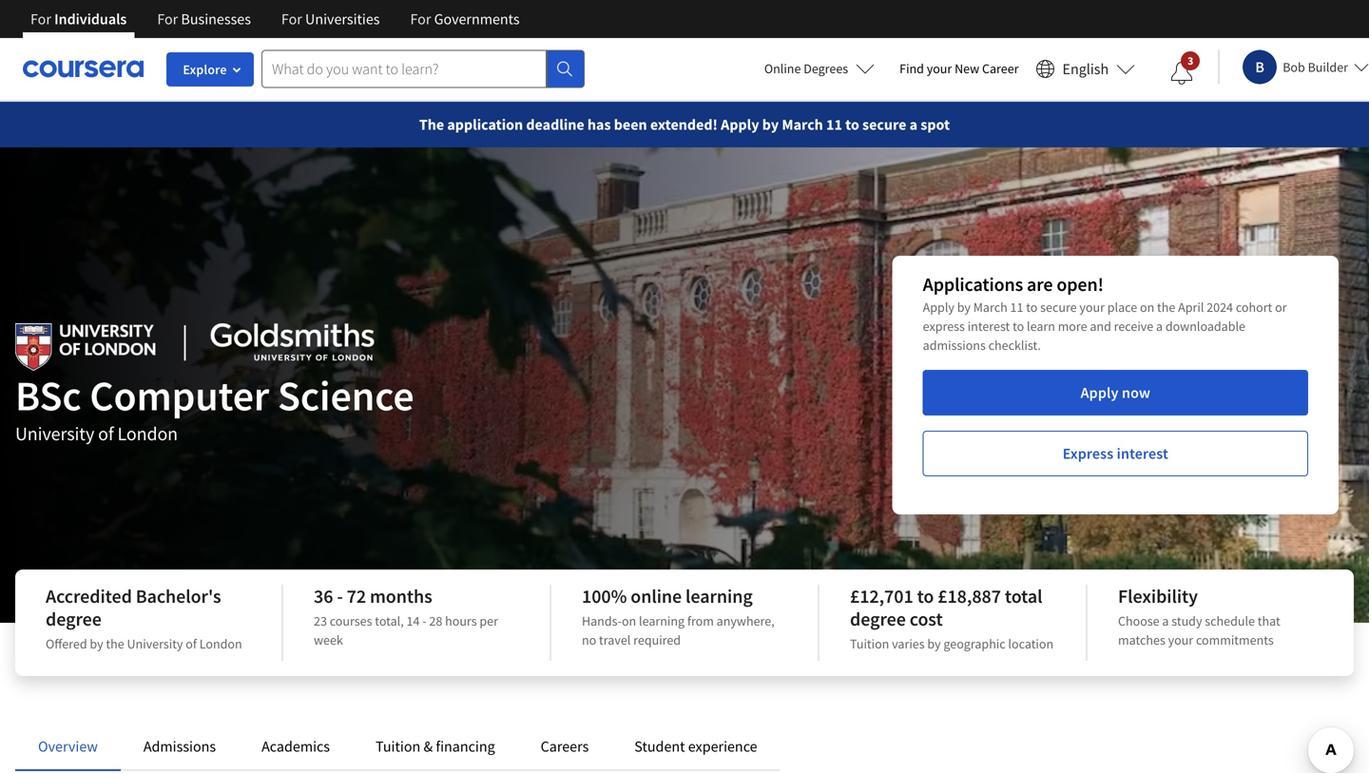 Task type: locate. For each thing, give the bounding box(es) containing it.
of inside bsc computer science university of london
[[98, 422, 114, 446]]

the left april
[[1158, 299, 1176, 316]]

your up and
[[1080, 299, 1105, 316]]

apply right extended!
[[721, 115, 760, 134]]

b
[[1256, 58, 1265, 77]]

deadline
[[526, 115, 585, 134]]

express
[[1063, 444, 1114, 463]]

apply up express
[[923, 299, 955, 316]]

your
[[927, 60, 953, 77], [1080, 299, 1105, 316], [1169, 632, 1194, 649]]

businesses
[[181, 10, 251, 29]]

by
[[763, 115, 779, 134], [958, 299, 971, 316], [90, 636, 103, 653], [928, 636, 941, 653]]

tuition left &
[[376, 737, 421, 756]]

by right offered
[[90, 636, 103, 653]]

2 vertical spatial apply
[[1081, 383, 1119, 402]]

by down applications
[[958, 299, 971, 316]]

-
[[337, 585, 343, 608], [423, 613, 427, 630]]

admissions link
[[144, 737, 216, 756]]

march down applications
[[974, 299, 1008, 316]]

careers
[[541, 737, 589, 756]]

1 vertical spatial tuition
[[376, 737, 421, 756]]

degree up varies
[[851, 607, 906, 631]]

london
[[117, 422, 178, 446], [200, 636, 242, 653]]

find
[[900, 60, 925, 77]]

london inside bsc computer science university of london
[[117, 422, 178, 446]]

for individuals
[[30, 10, 127, 29]]

travel
[[599, 632, 631, 649]]

to
[[846, 115, 860, 134], [1027, 299, 1038, 316], [1013, 318, 1025, 335], [918, 585, 935, 608]]

- left 72
[[337, 585, 343, 608]]

1 for from the left
[[30, 10, 51, 29]]

2 vertical spatial your
[[1169, 632, 1194, 649]]

0 vertical spatial tuition
[[851, 636, 890, 653]]

1 horizontal spatial your
[[1080, 299, 1105, 316]]

72
[[347, 585, 366, 608]]

to up checklist.
[[1013, 318, 1025, 335]]

april
[[1179, 299, 1205, 316]]

interest
[[968, 318, 1011, 335], [1118, 444, 1169, 463]]

0 vertical spatial the
[[1158, 299, 1176, 316]]

0 vertical spatial 11
[[827, 115, 843, 134]]

for for governments
[[411, 10, 431, 29]]

on up receive
[[1141, 299, 1155, 316]]

apply left the now
[[1081, 383, 1119, 402]]

1 horizontal spatial learning
[[686, 585, 753, 608]]

interest up checklist.
[[968, 318, 1011, 335]]

coursera image
[[23, 54, 144, 84]]

march
[[782, 115, 824, 134], [974, 299, 1008, 316]]

1 horizontal spatial march
[[974, 299, 1008, 316]]

1 vertical spatial the
[[106, 636, 124, 653]]

3 for from the left
[[282, 10, 302, 29]]

to left £18,887
[[918, 585, 935, 608]]

1 horizontal spatial degree
[[851, 607, 906, 631]]

overview
[[38, 737, 98, 756]]

academics
[[262, 737, 330, 756]]

matches
[[1119, 632, 1166, 649]]

total,
[[375, 613, 404, 630]]

learning up required on the left
[[639, 613, 685, 630]]

your inside "flexibility choose a study schedule that matches your commitments"
[[1169, 632, 1194, 649]]

1 vertical spatial a
[[1157, 318, 1164, 335]]

on
[[1141, 299, 1155, 316], [622, 613, 637, 630]]

learning up from
[[686, 585, 753, 608]]

0 horizontal spatial learning
[[639, 613, 685, 630]]

online degrees
[[765, 60, 849, 77]]

tuition & financing link
[[376, 737, 495, 756]]

0 horizontal spatial march
[[782, 115, 824, 134]]

hands-
[[582, 613, 622, 630]]

1 vertical spatial on
[[622, 613, 637, 630]]

0 vertical spatial your
[[927, 60, 953, 77]]

11 up checklist.
[[1011, 299, 1024, 316]]

for for universities
[[282, 10, 302, 29]]

1 horizontal spatial university
[[127, 636, 183, 653]]

11
[[827, 115, 843, 134], [1011, 299, 1024, 316]]

tuition
[[851, 636, 890, 653], [376, 737, 421, 756]]

2024
[[1207, 299, 1234, 316]]

0 vertical spatial secure
[[863, 115, 907, 134]]

a left study
[[1163, 613, 1170, 630]]

for universities
[[282, 10, 380, 29]]

0 vertical spatial university
[[15, 422, 94, 446]]

a inside 'applications are open! apply by march 11 to secure your place on the april 2024 cohort or express interest to learn more and receive a downloadable admissions checklist.'
[[1157, 318, 1164, 335]]

degree
[[46, 607, 102, 631], [851, 607, 906, 631]]

£12,701 to £18,887 total degree cost tuition varies by geographic location
[[851, 585, 1054, 653]]

for left businesses
[[157, 10, 178, 29]]

0 horizontal spatial your
[[927, 60, 953, 77]]

28
[[429, 613, 443, 630]]

the right offered
[[106, 636, 124, 653]]

None search field
[[262, 50, 585, 88]]

learning
[[686, 585, 753, 608], [639, 613, 685, 630]]

degree inside £12,701 to £18,887 total degree cost tuition varies by geographic location
[[851, 607, 906, 631]]

0 vertical spatial london
[[117, 422, 178, 446]]

of
[[98, 422, 114, 446], [186, 636, 197, 653]]

tuition inside £12,701 to £18,887 total degree cost tuition varies by geographic location
[[851, 636, 890, 653]]

individuals
[[54, 10, 127, 29]]

march down online degrees
[[782, 115, 824, 134]]

more
[[1059, 318, 1088, 335]]

of right the bsc
[[98, 422, 114, 446]]

your down study
[[1169, 632, 1194, 649]]

1 horizontal spatial secure
[[1041, 299, 1078, 316]]

0 horizontal spatial on
[[622, 613, 637, 630]]

varies
[[893, 636, 925, 653]]

by right varies
[[928, 636, 941, 653]]

0 horizontal spatial -
[[337, 585, 343, 608]]

0 horizontal spatial london
[[117, 422, 178, 446]]

commitments
[[1197, 632, 1275, 649]]

on inside 100% online learning hands-on learning from anywhere, no travel required
[[622, 613, 637, 630]]

to down degrees at the right top of the page
[[846, 115, 860, 134]]

2 degree from the left
[[851, 607, 906, 631]]

a left spot
[[910, 115, 918, 134]]

2 vertical spatial a
[[1163, 613, 1170, 630]]

1 horizontal spatial the
[[1158, 299, 1176, 316]]

downloadable
[[1166, 318, 1246, 335]]

1 horizontal spatial tuition
[[851, 636, 890, 653]]

secure inside 'applications are open! apply by march 11 to secure your place on the april 2024 cohort or express interest to learn more and receive a downloadable admissions checklist.'
[[1041, 299, 1078, 316]]

0 horizontal spatial tuition
[[376, 737, 421, 756]]

0 horizontal spatial interest
[[968, 318, 1011, 335]]

spot
[[921, 115, 951, 134]]

1 vertical spatial apply
[[923, 299, 955, 316]]

interest inside 'applications are open! apply by march 11 to secure your place on the april 2024 cohort or express interest to learn more and receive a downloadable admissions checklist.'
[[968, 318, 1011, 335]]

1 vertical spatial -
[[423, 613, 427, 630]]

university inside accredited bachelor's degree offered by the university of london
[[127, 636, 183, 653]]

0 horizontal spatial 11
[[827, 115, 843, 134]]

1 horizontal spatial london
[[200, 636, 242, 653]]

express interest
[[1063, 444, 1169, 463]]

2 for from the left
[[157, 10, 178, 29]]

1 vertical spatial london
[[200, 636, 242, 653]]

cohort
[[1237, 299, 1273, 316]]

accredited
[[46, 585, 132, 608]]

0 horizontal spatial of
[[98, 422, 114, 446]]

to inside £12,701 to £18,887 total degree cost tuition varies by geographic location
[[918, 585, 935, 608]]

0 horizontal spatial degree
[[46, 607, 102, 631]]

1 vertical spatial of
[[186, 636, 197, 653]]

degree up offered
[[46, 607, 102, 631]]

university
[[15, 422, 94, 446], [127, 636, 183, 653]]

cost
[[910, 607, 943, 631]]

for up the what do you want to learn? text box on the left top of page
[[411, 10, 431, 29]]

apply inside button
[[1081, 383, 1119, 402]]

11 inside 'applications are open! apply by march 11 to secure your place on the april 2024 cohort or express interest to learn more and receive a downloadable admissions checklist.'
[[1011, 299, 1024, 316]]

11 down degrees at the right top of the page
[[827, 115, 843, 134]]

tuition & financing
[[376, 737, 495, 756]]

0 vertical spatial learning
[[686, 585, 753, 608]]

total
[[1005, 585, 1043, 608]]

interest right the express
[[1118, 444, 1169, 463]]

applications are open! apply by march 11 to secure your place on the april 2024 cohort or express interest to learn more and receive a downloadable admissions checklist.
[[923, 273, 1288, 354]]

online
[[765, 60, 801, 77]]

0 horizontal spatial the
[[106, 636, 124, 653]]

tuition left varies
[[851, 636, 890, 653]]

on up travel
[[622, 613, 637, 630]]

your right find
[[927, 60, 953, 77]]

place
[[1108, 299, 1138, 316]]

by inside 'applications are open! apply by march 11 to secure your place on the april 2024 cohort or express interest to learn more and receive a downloadable admissions checklist.'
[[958, 299, 971, 316]]

apply now button
[[923, 370, 1309, 416]]

1 vertical spatial interest
[[1118, 444, 1169, 463]]

open!
[[1057, 273, 1104, 296]]

1 vertical spatial 11
[[1011, 299, 1024, 316]]

100%
[[582, 585, 627, 608]]

extended!
[[651, 115, 718, 134]]

flexibility
[[1119, 585, 1199, 608]]

per
[[480, 613, 499, 630]]

4 for from the left
[[411, 10, 431, 29]]

- left 28
[[423, 613, 427, 630]]

1 horizontal spatial apply
[[923, 299, 955, 316]]

student experience link
[[635, 737, 758, 756]]

bsc computer science university of london
[[15, 369, 414, 446]]

of down bachelor's
[[186, 636, 197, 653]]

0 vertical spatial on
[[1141, 299, 1155, 316]]

36 - 72 months 23 courses total, 14 - 28 hours per week
[[314, 585, 499, 649]]

1 horizontal spatial interest
[[1118, 444, 1169, 463]]

to up learn
[[1027, 299, 1038, 316]]

of inside accredited bachelor's degree offered by the university of london
[[186, 636, 197, 653]]

secure left spot
[[863, 115, 907, 134]]

student
[[635, 737, 686, 756]]

1 vertical spatial university
[[127, 636, 183, 653]]

1 horizontal spatial of
[[186, 636, 197, 653]]

0 vertical spatial interest
[[968, 318, 1011, 335]]

secure up more
[[1041, 299, 1078, 316]]

100% online learning hands-on learning from anywhere, no travel required
[[582, 585, 775, 649]]

2 horizontal spatial your
[[1169, 632, 1194, 649]]

1 degree from the left
[[46, 607, 102, 631]]

for
[[30, 10, 51, 29], [157, 10, 178, 29], [282, 10, 302, 29], [411, 10, 431, 29]]

for for businesses
[[157, 10, 178, 29]]

1 vertical spatial your
[[1080, 299, 1105, 316]]

0 vertical spatial of
[[98, 422, 114, 446]]

university inside bsc computer science university of london
[[15, 422, 94, 446]]

a
[[910, 115, 918, 134], [1157, 318, 1164, 335], [1163, 613, 1170, 630]]

experience
[[689, 737, 758, 756]]

£18,887
[[938, 585, 1002, 608]]

a right receive
[[1157, 318, 1164, 335]]

1 horizontal spatial 11
[[1011, 299, 1024, 316]]

1 vertical spatial march
[[974, 299, 1008, 316]]

governments
[[434, 10, 520, 29]]

from
[[688, 613, 714, 630]]

flexibility choose a study schedule that matches your commitments
[[1119, 585, 1281, 649]]

2 horizontal spatial apply
[[1081, 383, 1119, 402]]

for left universities
[[282, 10, 302, 29]]

admissions
[[144, 737, 216, 756]]

for left individuals
[[30, 10, 51, 29]]

degree inside accredited bachelor's degree offered by the university of london
[[46, 607, 102, 631]]

1 horizontal spatial on
[[1141, 299, 1155, 316]]

1 vertical spatial secure
[[1041, 299, 1078, 316]]

0 horizontal spatial university
[[15, 422, 94, 446]]

0 horizontal spatial apply
[[721, 115, 760, 134]]

academics link
[[262, 737, 330, 756]]

computer
[[90, 369, 269, 422]]

the
[[1158, 299, 1176, 316], [106, 636, 124, 653]]



Task type: describe. For each thing, give the bounding box(es) containing it.
&
[[424, 737, 433, 756]]

offered
[[46, 636, 87, 653]]

checklist.
[[989, 337, 1042, 354]]

march inside 'applications are open! apply by march 11 to secure your place on the april 2024 cohort or express interest to learn more and receive a downloadable admissions checklist.'
[[974, 299, 1008, 316]]

required
[[634, 632, 681, 649]]

location
[[1009, 636, 1054, 653]]

schedule
[[1206, 613, 1256, 630]]

bsc
[[15, 369, 81, 422]]

14
[[407, 613, 420, 630]]

for businesses
[[157, 10, 251, 29]]

by down online
[[763, 115, 779, 134]]

applications
[[923, 273, 1024, 296]]

the
[[419, 115, 444, 134]]

by inside accredited bachelor's degree offered by the university of london
[[90, 636, 103, 653]]

the application deadline has been extended! apply by march 11 to secure a spot
[[419, 115, 951, 134]]

the inside accredited bachelor's degree offered by the university of london
[[106, 636, 124, 653]]

degrees
[[804, 60, 849, 77]]

£12,701
[[851, 585, 914, 608]]

express
[[923, 318, 966, 335]]

0 vertical spatial -
[[337, 585, 343, 608]]

0 horizontal spatial secure
[[863, 115, 907, 134]]

3
[[1188, 53, 1194, 68]]

on inside 'applications are open! apply by march 11 to secure your place on the april 2024 cohort or express interest to learn more and receive a downloadable admissions checklist.'
[[1141, 299, 1155, 316]]

0 vertical spatial apply
[[721, 115, 760, 134]]

receive
[[1115, 318, 1154, 335]]

london inside accredited bachelor's degree offered by the university of london
[[200, 636, 242, 653]]

has
[[588, 115, 611, 134]]

for governments
[[411, 10, 520, 29]]

interest inside button
[[1118, 444, 1169, 463]]

week
[[314, 632, 343, 649]]

23
[[314, 613, 327, 630]]

no
[[582, 632, 597, 649]]

your inside 'link'
[[927, 60, 953, 77]]

apply now
[[1081, 383, 1151, 402]]

find your new career
[[900, 60, 1019, 77]]

bachelor's
[[136, 585, 221, 608]]

months
[[370, 585, 433, 608]]

new
[[955, 60, 980, 77]]

geographic
[[944, 636, 1006, 653]]

builder
[[1309, 59, 1349, 76]]

show notifications image
[[1171, 62, 1194, 85]]

and
[[1091, 318, 1112, 335]]

explore button
[[166, 52, 254, 87]]

choose
[[1119, 613, 1160, 630]]

english
[[1063, 59, 1110, 78]]

for for individuals
[[30, 10, 51, 29]]

What do you want to learn? text field
[[262, 50, 547, 88]]

or
[[1276, 299, 1288, 316]]

been
[[614, 115, 648, 134]]

bob builder
[[1284, 59, 1349, 76]]

online degrees button
[[750, 48, 891, 89]]

the inside 'applications are open! apply by march 11 to secure your place on the april 2024 cohort or express interest to learn more and receive a downloadable admissions checklist.'
[[1158, 299, 1176, 316]]

universities
[[305, 10, 380, 29]]

career
[[983, 60, 1019, 77]]

1 vertical spatial learning
[[639, 613, 685, 630]]

application
[[448, 115, 523, 134]]

bob
[[1284, 59, 1306, 76]]

your inside 'applications are open! apply by march 11 to secure your place on the april 2024 cohort or express interest to learn more and receive a downloadable admissions checklist.'
[[1080, 299, 1105, 316]]

0 vertical spatial march
[[782, 115, 824, 134]]

financing
[[436, 737, 495, 756]]

by inside £12,701 to £18,887 total degree cost tuition varies by geographic location
[[928, 636, 941, 653]]

science
[[278, 369, 414, 422]]

accredited bachelor's degree offered by the university of london
[[46, 585, 242, 653]]

student experience
[[635, 737, 758, 756]]

apply inside 'applications are open! apply by march 11 to secure your place on the april 2024 cohort or express interest to learn more and receive a downloadable admissions checklist.'
[[923, 299, 955, 316]]

careers link
[[541, 737, 589, 756]]

learn
[[1027, 318, 1056, 335]]

express interest button
[[923, 431, 1309, 477]]

hours
[[445, 613, 477, 630]]

1 horizontal spatial -
[[423, 613, 427, 630]]

overview link
[[38, 737, 98, 756]]

study
[[1172, 613, 1203, 630]]

are
[[1028, 273, 1054, 296]]

0 vertical spatial a
[[910, 115, 918, 134]]

banner navigation
[[15, 0, 535, 38]]

a inside "flexibility choose a study schedule that matches your commitments"
[[1163, 613, 1170, 630]]

now
[[1123, 383, 1151, 402]]

36
[[314, 585, 333, 608]]

university of london logo image
[[15, 323, 376, 371]]

english button
[[1029, 38, 1144, 100]]

that
[[1258, 613, 1281, 630]]

online
[[631, 585, 682, 608]]



Task type: vqa. For each thing, say whether or not it's contained in the screenshot.


